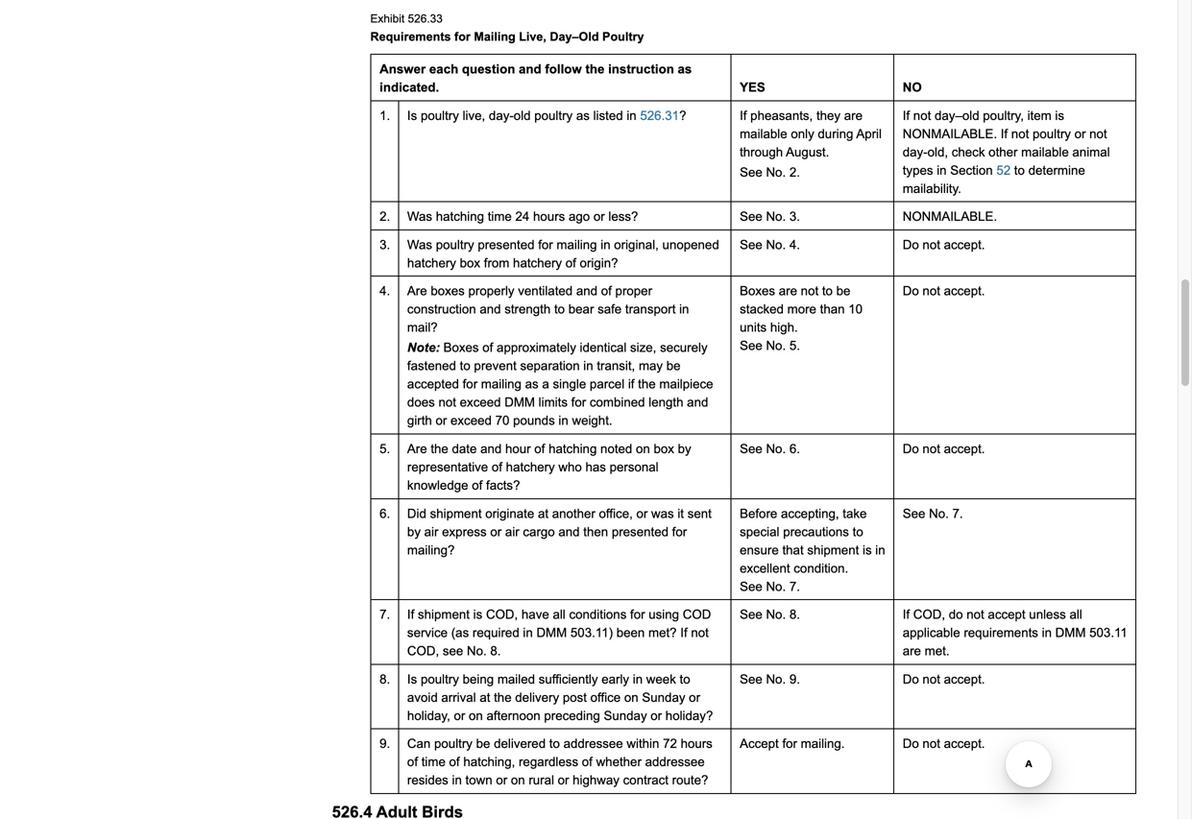 Task type: vqa. For each thing, say whether or not it's contained in the screenshot.


Task type: locate. For each thing, give the bounding box(es) containing it.
dmm down unless
[[1056, 626, 1086, 641]]

1 horizontal spatial dmm
[[537, 626, 567, 641]]

accept
[[988, 608, 1026, 622]]

1 horizontal spatial box
[[654, 442, 675, 456]]

1 horizontal spatial 3.
[[790, 210, 800, 224]]

each
[[429, 62, 459, 76]]

do for see no. 4.
[[903, 238, 919, 252]]

for inside did shipment originate at another office, or was it sent by air express or air cargo and then presented for mailing?
[[672, 525, 687, 539]]

1 horizontal spatial air
[[505, 525, 520, 539]]

0 vertical spatial nonmailable.
[[903, 127, 998, 141]]

and down the 'another'
[[559, 525, 580, 539]]

2 vertical spatial is
[[473, 608, 483, 622]]

4 do not accept. from the top
[[903, 673, 985, 687]]

dmm inside boxes of approximately identical size, securely fastened to prevent separation in transit, may be accepted for mailing as a single parcel if the mailpiece does not exceed dmm limits for combined length and girth or exceed 70 pounds in weight.
[[505, 396, 535, 410]]

2 horizontal spatial cod,
[[914, 608, 946, 622]]

hatching inside are the date and hour of hatching noted on box by representative of hatchery who has personal knowledge of facts?
[[549, 442, 597, 456]]

3 do not accept. link from the top
[[903, 442, 985, 456]]

1 vertical spatial 5.
[[380, 442, 390, 456]]

was for was hatching time 24 hours ago or less?
[[407, 210, 432, 224]]

0 vertical spatial hatching
[[436, 210, 484, 224]]

are inside are the date and hour of hatching noted on box by representative of hatchery who has personal knowledge of facts?
[[407, 442, 427, 456]]

0 horizontal spatial cod,
[[407, 644, 439, 659]]

can poultry be delivered to addressee within 72 hours of time of hatching, regardless of whether addressee resides in town or on rural or highway contract route? link
[[407, 737, 713, 788]]

mailable inside if pheasants, they are mailable only during april through august. see no. 2.
[[740, 127, 788, 141]]

cod, down service
[[407, 644, 439, 659]]

nonmailable. down mailability.
[[903, 210, 998, 224]]

hatchery up ventilated at the top left
[[513, 256, 562, 270]]

0 horizontal spatial all
[[553, 608, 566, 622]]

early
[[602, 673, 630, 687]]

2 horizontal spatial 7.
[[953, 507, 963, 521]]

more
[[788, 302, 817, 317]]

or up within
[[651, 709, 662, 724]]

noted
[[601, 442, 633, 456]]

is right item
[[1056, 108, 1065, 123]]

exceed up 70
[[460, 396, 501, 410]]

1 do not accept. link from the top
[[903, 238, 985, 252]]

0 vertical spatial at
[[538, 507, 549, 521]]

is up "required"
[[473, 608, 483, 622]]

poultry down item
[[1033, 127, 1071, 141]]

or right 'girth'
[[436, 414, 447, 428]]

office,
[[599, 507, 633, 521]]

shipment up express
[[430, 507, 482, 521]]

0 horizontal spatial time
[[422, 756, 446, 770]]

8. inside the if shipment is cod, have all conditions for using cod service (as required in dmm 503.11) been met? if not cod, see no. 8.
[[490, 644, 501, 659]]

see no. 8.
[[740, 608, 800, 622]]

1 horizontal spatial by
[[678, 442, 692, 456]]

air down originate at left bottom
[[505, 525, 520, 539]]

cod, up applicable
[[914, 608, 946, 622]]

see for see no. 3.
[[740, 210, 763, 224]]

1 vertical spatial 2.
[[380, 210, 390, 224]]

1 horizontal spatial 2.
[[790, 165, 800, 179]]

at up "cargo"
[[538, 507, 549, 521]]

if shipment is cod, have all conditions for using cod service (as required in dmm 503.11) been met? if not cod, see no. 8.
[[407, 608, 711, 659]]

may
[[639, 359, 663, 374]]

on down arrival
[[469, 709, 483, 724]]

0 vertical spatial be
[[837, 284, 851, 299]]

1 vertical spatial shipment
[[808, 543, 859, 558]]

time up resides
[[422, 756, 446, 770]]

at inside did shipment originate at another office, or was it sent by air express or air cargo and then presented for mailing?
[[538, 507, 549, 521]]

box up 'personal'
[[654, 442, 675, 456]]

0 vertical spatial time
[[488, 210, 512, 224]]

box for by
[[654, 442, 675, 456]]

be up "than"
[[837, 284, 851, 299]]

0 vertical spatial are
[[845, 108, 863, 123]]

1 vertical spatial nonmailable.
[[903, 210, 998, 224]]

8. down condition.
[[790, 608, 800, 622]]

9. left can
[[380, 737, 390, 752]]

on
[[636, 442, 650, 456], [625, 691, 639, 705], [469, 709, 483, 724], [511, 774, 525, 788]]

2 all from the left
[[1070, 608, 1083, 622]]

as right instruction
[[678, 62, 692, 76]]

dmm inside if cod, do not accept unless all applicable requirements in dmm 503.11 are met.
[[1056, 626, 1086, 641]]

1 vertical spatial boxes
[[444, 341, 479, 355]]

and inside did shipment originate at another office, or was it sent by air express or air cargo and then presented for mailing?
[[559, 525, 580, 539]]

1 vertical spatial box
[[654, 442, 675, 456]]

2 vertical spatial as
[[525, 377, 539, 392]]

cod,
[[486, 608, 518, 622], [914, 608, 946, 622], [407, 644, 439, 659]]

does
[[407, 396, 435, 410]]

1 vertical spatial by
[[407, 525, 421, 539]]

6. link
[[380, 507, 390, 521]]

by down did
[[407, 525, 421, 539]]

to left bear
[[554, 302, 565, 317]]

2 vertical spatial be
[[476, 737, 491, 752]]

poultry for can poultry be delivered to addressee within 72 hours of time of hatching, regardless of whether addressee resides in town or on rural or highway contract route?
[[434, 737, 473, 752]]

1 horizontal spatial mailable
[[1022, 145, 1069, 159]]

hours inside the can poultry be delivered to addressee within 72 hours of time of hatching, regardless of whether addressee resides in town or on rural or highway contract route?
[[681, 737, 713, 752]]

box inside are the date and hour of hatching noted on box by representative of hatchery who has personal knowledge of facts?
[[654, 442, 675, 456]]

do not accept. link for see no. 6.
[[903, 442, 985, 456]]

do not accept. link
[[903, 238, 985, 252], [903, 284, 985, 299], [903, 442, 985, 456], [903, 673, 985, 687], [903, 737, 985, 752]]

is
[[407, 108, 417, 123], [407, 673, 417, 687]]

1 vertical spatial 4.
[[380, 284, 390, 299]]

5 accept. from the top
[[944, 737, 985, 752]]

box inside was poultry presented for mailing in original, unopened hatchery box from hatchery of origin?
[[460, 256, 481, 270]]

6. left did
[[380, 507, 390, 521]]

poultry inside if not day–old poultry, item is nonmailable. if not poultry or not day-old, check other mailable animal types in section
[[1033, 127, 1071, 141]]

5. up 6. link
[[380, 442, 390, 456]]

and down properly
[[480, 302, 501, 317]]

accept. for boxes are not to be stacked more than 10 units high.
[[944, 284, 985, 299]]

do for accept for mailing.
[[903, 737, 919, 752]]

do for see no. 9.
[[903, 673, 919, 687]]

0 horizontal spatial mailing
[[481, 377, 522, 392]]

7. inside before accepting, take special precautions to ensure that shipment is in excellent condition. see no. 7.
[[790, 580, 800, 594]]

see for see no. 6.
[[740, 442, 763, 456]]

0 horizontal spatial box
[[460, 256, 481, 270]]

1 vertical spatial is
[[863, 543, 872, 558]]

0 vertical spatial is
[[1056, 108, 1065, 123]]

do not accept.
[[903, 238, 985, 252], [903, 284, 985, 299], [903, 442, 985, 456], [903, 673, 985, 687], [903, 737, 985, 752]]

if inside if cod, do not accept unless all applicable requirements in dmm 503.11 are met.
[[903, 608, 910, 622]]

to up regardless
[[549, 737, 560, 752]]

1 horizontal spatial hours
[[681, 737, 713, 752]]

or down arrival
[[454, 709, 465, 724]]

is inside before accepting, take special precautions to ensure that shipment is in excellent condition. see no. 7.
[[863, 543, 872, 558]]

using
[[649, 608, 679, 622]]

4. down '3.' "link"
[[380, 284, 390, 299]]

0 horizontal spatial be
[[476, 737, 491, 752]]

not inside the if shipment is cod, have all conditions for using cod service (as required in dmm 503.11) been met? if not cod, see no. 8.
[[691, 626, 709, 641]]

on up 'personal'
[[636, 442, 650, 456]]

mailed
[[498, 673, 535, 687]]

only
[[791, 127, 815, 141]]

and
[[519, 62, 542, 76], [576, 284, 598, 299], [480, 302, 501, 317], [687, 396, 709, 410], [481, 442, 502, 456], [559, 525, 580, 539]]

by
[[678, 442, 692, 456], [407, 525, 421, 539]]

service
[[407, 626, 448, 641]]

to inside boxes of approximately identical size, securely fastened to prevent separation in transit, may be accepted for mailing as a single parcel if the mailpiece does not exceed dmm limits for combined length and girth or exceed 70 pounds in weight.
[[460, 359, 471, 374]]

in
[[627, 108, 637, 123], [937, 163, 947, 178], [601, 238, 611, 252], [680, 302, 689, 317], [584, 359, 594, 374], [559, 414, 569, 428], [876, 543, 886, 558], [523, 626, 533, 641], [1042, 626, 1052, 641], [633, 673, 643, 687], [452, 774, 462, 788]]

requirements for mailing live, day–old poultry link
[[370, 30, 644, 43]]

1 horizontal spatial as
[[576, 108, 590, 123]]

did
[[407, 507, 427, 521]]

was right 2. link
[[407, 210, 432, 224]]

1 vertical spatial was
[[407, 238, 432, 252]]

0 vertical spatial 5.
[[790, 339, 800, 353]]

other
[[989, 145, 1018, 159]]

1 horizontal spatial day-
[[903, 145, 928, 159]]

do not accept. link for accept for mailing.
[[903, 737, 985, 752]]

to right 52
[[1015, 163, 1025, 178]]

1 vertical spatial 8.
[[490, 644, 501, 659]]

or up animal
[[1075, 127, 1086, 141]]

to inside boxes are not to be stacked more than 10 units high. see no. 5.
[[822, 284, 833, 299]]

being
[[463, 673, 494, 687]]

are
[[407, 284, 427, 299], [407, 442, 427, 456]]

be inside boxes are not to be stacked more than 10 units high. see no. 5.
[[837, 284, 851, 299]]

is down take
[[863, 543, 872, 558]]

0 horizontal spatial by
[[407, 525, 421, 539]]

by inside are the date and hour of hatching noted on box by representative of hatchery who has personal knowledge of facts?
[[678, 442, 692, 456]]

if cod, do not accept unless all applicable requirements in dmm 503.11 are met.
[[903, 608, 1128, 659]]

0 horizontal spatial 2.
[[380, 210, 390, 224]]

1 horizontal spatial hatching
[[549, 442, 597, 456]]

august.
[[786, 145, 830, 159]]

of left facts?
[[472, 479, 483, 493]]

0 horizontal spatial 6.
[[380, 507, 390, 521]]

of up safe
[[601, 284, 612, 299]]

8.
[[790, 608, 800, 622], [490, 644, 501, 659], [380, 673, 390, 687]]

1 horizontal spatial be
[[667, 359, 681, 374]]

exceed up date
[[451, 414, 492, 428]]

in inside was poultry presented for mailing in original, unopened hatchery box from hatchery of origin?
[[601, 238, 611, 252]]

mailable up through
[[740, 127, 788, 141]]

0 vertical spatial are
[[407, 284, 427, 299]]

1 was from the top
[[407, 210, 432, 224]]

4. down see no. 3. link
[[790, 238, 800, 252]]

mailing down prevent
[[481, 377, 522, 392]]

1 do from the top
[[903, 238, 919, 252]]

are up more
[[779, 284, 798, 299]]

indicated.
[[380, 80, 439, 95]]

to left prevent
[[460, 359, 471, 374]]

note: link
[[407, 341, 440, 355]]

are
[[845, 108, 863, 123], [779, 284, 798, 299], [903, 644, 922, 659]]

to inside is poultry being mailed sufficiently early in week to avoid arrival at the delivery post office on sunday or holiday, or on afternoon preceding sunday or holiday?
[[680, 673, 691, 687]]

2. up '3.' "link"
[[380, 210, 390, 224]]

0 horizontal spatial 5.
[[380, 442, 390, 456]]

of up prevent
[[483, 341, 493, 355]]

2 are from the top
[[407, 442, 427, 456]]

2 do not accept. from the top
[[903, 284, 985, 299]]

be
[[837, 284, 851, 299], [667, 359, 681, 374], [476, 737, 491, 752]]

2 horizontal spatial as
[[678, 62, 692, 76]]

can
[[407, 737, 431, 752]]

5 do not accept. link from the top
[[903, 737, 985, 752]]

2. down august.
[[790, 165, 800, 179]]

all
[[553, 608, 566, 622], [1070, 608, 1083, 622]]

of inside are boxes properly ventilated and of proper construction and strength to bear safe transport in mail?
[[601, 284, 612, 299]]

as inside answer each question and follow the instruction as indicated.
[[678, 62, 692, 76]]

are boxes properly ventilated and of proper construction and strength to bear safe transport in mail? link
[[407, 284, 689, 335]]

for inside the if shipment is cod, have all conditions for using cod service (as required in dmm 503.11) been met? if not cod, see no. 8.
[[630, 608, 645, 622]]

1 vertical spatial presented
[[612, 525, 669, 539]]

2 accept. from the top
[[944, 284, 985, 299]]

1 horizontal spatial 4.
[[790, 238, 800, 252]]

1 accept. from the top
[[944, 238, 985, 252]]

be down securely
[[667, 359, 681, 374]]

if up applicable
[[903, 608, 910, 622]]

52 link
[[997, 163, 1011, 178]]

2 is from the top
[[407, 673, 417, 687]]

0 vertical spatial hours
[[533, 210, 565, 224]]

0 vertical spatial boxes
[[740, 284, 776, 299]]

accept.
[[944, 238, 985, 252], [944, 284, 985, 299], [944, 442, 985, 456], [944, 673, 985, 687], [944, 737, 985, 752]]

poultry inside was poultry presented for mailing in original, unopened hatchery box from hatchery of origin?
[[436, 238, 474, 252]]

are inside are boxes properly ventilated and of proper construction and strength to bear safe transport in mail?
[[407, 284, 427, 299]]

for left mailing
[[455, 30, 471, 43]]

limits
[[539, 396, 568, 410]]

to up "than"
[[822, 284, 833, 299]]

hatchery down 'hour'
[[506, 460, 555, 475]]

the inside boxes of approximately identical size, securely fastened to prevent separation in transit, may be accepted for mailing as a single parcel if the mailpiece does not exceed dmm limits for combined length and girth or exceed 70 pounds in weight.
[[638, 377, 656, 392]]

4 do from the top
[[903, 673, 919, 687]]

sunday down week
[[642, 691, 686, 705]]

than
[[820, 302, 845, 317]]

do not accept. for see no. 6.
[[903, 442, 985, 456]]

3. down 2. link
[[380, 238, 390, 252]]

of
[[566, 256, 576, 270], [601, 284, 612, 299], [483, 341, 493, 355], [535, 442, 545, 456], [492, 460, 503, 475], [472, 479, 483, 493], [407, 756, 418, 770], [449, 756, 460, 770], [582, 756, 593, 770]]

0 vertical spatial day-
[[489, 108, 514, 123]]

see
[[443, 644, 464, 659]]

was inside was poultry presented for mailing in original, unopened hatchery box from hatchery of origin?
[[407, 238, 432, 252]]

by inside did shipment originate at another office, or was it sent by air express or air cargo and then presented for mailing?
[[407, 525, 421, 539]]

the inside is poultry being mailed sufficiently early in week to avoid arrival at the delivery post office on sunday or holiday, or on afternoon preceding sunday or holiday?
[[494, 691, 512, 705]]

air
[[424, 525, 439, 539], [505, 525, 520, 539]]

for down prevent
[[463, 377, 478, 392]]

6. up accepting,
[[790, 442, 800, 456]]

0 vertical spatial 8.
[[790, 608, 800, 622]]

exhibit
[[370, 12, 405, 25]]

and down 'mailpiece'
[[687, 396, 709, 410]]

5 do from the top
[[903, 737, 919, 752]]

all right unless
[[1070, 608, 1083, 622]]

0 vertical spatial 9.
[[790, 673, 800, 687]]

air up mailing?
[[424, 525, 439, 539]]

to inside before accepting, take special precautions to ensure that shipment is in excellent condition. see no. 7.
[[853, 525, 864, 539]]

0 horizontal spatial boxes
[[444, 341, 479, 355]]

is inside the if shipment is cod, have all conditions for using cod service (as required in dmm 503.11) been met? if not cod, see no. 8.
[[473, 608, 483, 622]]

regardless
[[519, 756, 579, 770]]

see inside if pheasants, they are mailable only during april through august. see no. 2.
[[740, 165, 763, 179]]

0 horizontal spatial dmm
[[505, 396, 535, 410]]

1 horizontal spatial 7.
[[790, 580, 800, 594]]

addressee
[[564, 737, 623, 752], [645, 756, 705, 770]]

unless
[[1030, 608, 1066, 622]]

poultry right can
[[434, 737, 473, 752]]

are boxes properly ventilated and of proper construction and strength to bear safe transport in mail?
[[407, 284, 689, 335]]

poultry inside is poultry being mailed sufficiently early in week to avoid arrival at the delivery post office on sunday or holiday, or on afternoon preceding sunday or holiday?
[[421, 673, 459, 687]]

mailable
[[740, 127, 788, 141], [1022, 145, 1069, 159]]

0 horizontal spatial air
[[424, 525, 439, 539]]

0 horizontal spatial are
[[779, 284, 798, 299]]

all right have
[[553, 608, 566, 622]]

1 vertical spatial mailing
[[481, 377, 522, 392]]

poultry
[[603, 30, 644, 43]]

1 horizontal spatial mailing
[[557, 238, 597, 252]]

for down it
[[672, 525, 687, 539]]

at down 'being'
[[480, 691, 491, 705]]

then
[[584, 525, 608, 539]]

5 do not accept. from the top
[[903, 737, 985, 752]]

shipment inside did shipment originate at another office, or was it sent by air express or air cargo and then presented for mailing?
[[430, 507, 482, 521]]

0 vertical spatial shipment
[[430, 507, 482, 521]]

shipment up (as at left
[[418, 608, 470, 622]]

the up representative
[[431, 442, 449, 456]]

shipment up condition.
[[808, 543, 859, 558]]

by down length at the right of the page
[[678, 442, 692, 456]]

see for see no. 8.
[[740, 608, 763, 622]]

2 was from the top
[[407, 238, 432, 252]]

boxes
[[431, 284, 465, 299]]

are down 'girth'
[[407, 442, 427, 456]]

6.
[[790, 442, 800, 456], [380, 507, 390, 521]]

52
[[997, 163, 1011, 178]]

if shipment is cod, have all conditions for using cod service (as required in dmm 503.11) been met? if not cod, see no. 8. link
[[407, 608, 711, 659]]

0 horizontal spatial 4.
[[380, 284, 390, 299]]

ventilated
[[518, 284, 573, 299]]

0 vertical spatial 2.
[[790, 165, 800, 179]]

time
[[488, 210, 512, 224], [422, 756, 446, 770]]

0 horizontal spatial hatching
[[436, 210, 484, 224]]

take
[[843, 507, 867, 521]]

hatchery inside are the date and hour of hatching noted on box by representative of hatchery who has personal knowledge of facts?
[[506, 460, 555, 475]]

hours right 24 at the top of page
[[533, 210, 565, 224]]

see no. 7. link
[[903, 507, 963, 521]]

0 vertical spatial as
[[678, 62, 692, 76]]

9.
[[790, 673, 800, 687], [380, 737, 390, 752]]

mailing down ago
[[557, 238, 597, 252]]

for inside was poultry presented for mailing in original, unopened hatchery box from hatchery of origin?
[[538, 238, 553, 252]]

are inside boxes are not to be stacked more than 10 units high. see no. 5.
[[779, 284, 798, 299]]

1 horizontal spatial 5.
[[790, 339, 800, 353]]

2 do from the top
[[903, 284, 919, 299]]

see for see no. 7.
[[903, 507, 926, 521]]

combined
[[590, 396, 645, 410]]

1 all from the left
[[553, 608, 566, 622]]

hours right 72
[[681, 737, 713, 752]]

1 vertical spatial 3.
[[380, 238, 390, 252]]

is inside is poultry being mailed sufficiently early in week to avoid arrival at the delivery post office on sunday or holiday, or on afternoon preceding sunday or holiday?
[[407, 673, 417, 687]]

4 do not accept. link from the top
[[903, 673, 985, 687]]

boxes inside boxes of approximately identical size, securely fastened to prevent separation in transit, may be accepted for mailing as a single parcel if the mailpiece does not exceed dmm limits for combined length and girth or exceed 70 pounds in weight.
[[444, 341, 479, 355]]

in inside the if shipment is cod, have all conditions for using cod service (as required in dmm 503.11) been met? if not cod, see no. 8.
[[523, 626, 533, 641]]

sunday
[[642, 691, 686, 705], [604, 709, 647, 724]]

0 vertical spatial is
[[407, 108, 417, 123]]

poultry for is poultry being mailed sufficiently early in week to avoid arrival at the delivery post office on sunday or holiday, or on afternoon preceding sunday or holiday?
[[421, 673, 459, 687]]

poultry left live,
[[421, 108, 459, 123]]

1 vertical spatial day-
[[903, 145, 928, 159]]

0 vertical spatial 7.
[[953, 507, 963, 521]]

not inside if cod, do not accept unless all applicable requirements in dmm 503.11 are met.
[[967, 608, 985, 622]]

determine
[[1029, 163, 1086, 178]]

1 vertical spatial are
[[407, 442, 427, 456]]

or
[[1075, 127, 1086, 141], [594, 210, 605, 224], [436, 414, 447, 428], [637, 507, 648, 521], [490, 525, 502, 539], [689, 691, 701, 705], [454, 709, 465, 724], [651, 709, 662, 724], [496, 774, 508, 788], [558, 774, 569, 788]]

if inside if pheasants, they are mailable only during april through august. see no. 2.
[[740, 108, 747, 123]]

8. down "required"
[[490, 644, 501, 659]]

1 vertical spatial are
[[779, 284, 798, 299]]

2 do not accept. link from the top
[[903, 284, 985, 299]]

the right follow
[[586, 62, 605, 76]]

or up the holiday?
[[689, 691, 701, 705]]

1 do not accept. from the top
[[903, 238, 985, 252]]

poultry up avoid
[[421, 673, 459, 687]]

to inside are boxes properly ventilated and of proper construction and strength to bear safe transport in mail?
[[554, 302, 565, 317]]

sunday down office
[[604, 709, 647, 724]]

3 accept. from the top
[[944, 442, 985, 456]]

2 horizontal spatial are
[[903, 644, 922, 659]]

0 vertical spatial 4.
[[790, 238, 800, 252]]

shipment inside the if shipment is cod, have all conditions for using cod service (as required in dmm 503.11) been met? if not cod, see no. 8.
[[418, 608, 470, 622]]

length
[[649, 396, 684, 410]]

9. up accept for mailing. link
[[790, 673, 800, 687]]

nonmailable.
[[903, 127, 998, 141], [903, 210, 998, 224]]

see inside before accepting, take special precautions to ensure that shipment is in excellent condition. see no. 7.
[[740, 580, 763, 594]]

that
[[783, 543, 804, 558]]

no link
[[903, 80, 922, 95]]

1 nonmailable. from the top
[[903, 127, 998, 141]]

if not day–old poultry, item is nonmailable. if not poultry or not day-old, check other mailable animal types in section
[[903, 108, 1111, 178]]

of inside boxes of approximately identical size, securely fastened to prevent separation in transit, may be accepted for mailing as a single parcel if the mailpiece does not exceed dmm limits for combined length and girth or exceed 70 pounds in weight.
[[483, 341, 493, 355]]

526.31
[[640, 108, 679, 123]]

is right 1. link
[[407, 108, 417, 123]]

4 accept. from the top
[[944, 673, 985, 687]]

poultry inside the can poultry be delivered to addressee within 72 hours of time of hatching, regardless of whether addressee resides in town or on rural or highway contract route?
[[434, 737, 473, 752]]

presented inside was poultry presented for mailing in original, unopened hatchery box from hatchery of origin?
[[478, 238, 535, 252]]

transport
[[626, 302, 676, 317]]

0 horizontal spatial at
[[480, 691, 491, 705]]

are inside if pheasants, they are mailable only during april through august. see no. 2.
[[845, 108, 863, 123]]

as left a
[[525, 377, 539, 392]]

mailable up determine
[[1022, 145, 1069, 159]]

1 vertical spatial is
[[407, 673, 417, 687]]

all inside the if shipment is cod, have all conditions for using cod service (as required in dmm 503.11) been met? if not cod, see no. 8.
[[553, 608, 566, 622]]

503.11)
[[571, 626, 613, 641]]

precautions
[[783, 525, 849, 539]]

0 horizontal spatial hours
[[533, 210, 565, 224]]

mailing.
[[801, 737, 845, 752]]

2. inside if pheasants, they are mailable only during april through august. see no. 2.
[[790, 165, 800, 179]]

1 vertical spatial mailable
[[1022, 145, 1069, 159]]

poultry right old
[[535, 108, 573, 123]]

do not accept. for see no. 4.
[[903, 238, 985, 252]]

0 horizontal spatial presented
[[478, 238, 535, 252]]

addressee down 72
[[645, 756, 705, 770]]

do for see no. 6.
[[903, 442, 919, 456]]

10
[[849, 302, 863, 317]]

1 are from the top
[[407, 284, 427, 299]]

section
[[951, 163, 993, 178]]

1 vertical spatial hatching
[[549, 442, 597, 456]]

0 vertical spatial presented
[[478, 238, 535, 252]]

if down the no
[[903, 108, 910, 123]]

the inside answer each question and follow the instruction as indicated.
[[586, 62, 605, 76]]

boxes up fastened
[[444, 341, 479, 355]]

do not accept. link for boxes are not to be stacked more than 10 units high.
[[903, 284, 985, 299]]

original,
[[614, 238, 659, 252]]

3 do from the top
[[903, 442, 919, 456]]

the up afternoon
[[494, 691, 512, 705]]

3 do not accept. from the top
[[903, 442, 985, 456]]

see inside boxes are not to be stacked more than 10 units high. see no. 5.
[[740, 339, 763, 353]]

1 horizontal spatial boxes
[[740, 284, 776, 299]]

time inside the can poultry be delivered to addressee within 72 hours of time of hatching, regardless of whether addressee resides in town or on rural or highway contract route?
[[422, 756, 446, 770]]

or right rural
[[558, 774, 569, 788]]

the right if
[[638, 377, 656, 392]]

1 is from the top
[[407, 108, 417, 123]]

to right week
[[680, 673, 691, 687]]

0 vertical spatial by
[[678, 442, 692, 456]]

5. inside boxes are not to be stacked more than 10 units high. see no. 5.
[[790, 339, 800, 353]]

2 vertical spatial shipment
[[418, 608, 470, 622]]

2 horizontal spatial is
[[1056, 108, 1065, 123]]

avoid
[[407, 691, 438, 705]]

boxes inside boxes are not to be stacked more than 10 units high. see no. 5.
[[740, 284, 776, 299]]

cod, up "required"
[[486, 608, 518, 622]]

no. inside boxes are not to be stacked more than 10 units high. see no. 5.
[[766, 339, 786, 353]]



Task type: describe. For each thing, give the bounding box(es) containing it.
2 vertical spatial 7.
[[380, 608, 390, 622]]

2 horizontal spatial 8.
[[790, 608, 800, 622]]

weight.
[[572, 414, 613, 428]]

conditions
[[569, 608, 627, 622]]

?
[[679, 108, 687, 123]]

no. inside the if shipment is cod, have all conditions for using cod service (as required in dmm 503.11) been met? if not cod, see no. 8.
[[467, 644, 487, 659]]

is for is poultry being mailed sufficiently early in week to avoid arrival at the delivery post office on sunday or holiday, or on afternoon preceding sunday or holiday?
[[407, 673, 417, 687]]

0 vertical spatial 6.
[[790, 442, 800, 456]]

or down 'hatching,'
[[496, 774, 508, 788]]

accepted
[[407, 377, 459, 392]]

in inside if cod, do not accept unless all applicable requirements in dmm 503.11 are met.
[[1042, 626, 1052, 641]]

all inside if cod, do not accept unless all applicable requirements in dmm 503.11 are met.
[[1070, 608, 1083, 622]]

0 vertical spatial 3.
[[790, 210, 800, 224]]

boxes for of
[[444, 341, 479, 355]]

1 air from the left
[[424, 525, 439, 539]]

if not day–old poultry, item is nonmailable. if not poultry or not day-old, check other mailable animal types in section link
[[903, 108, 1111, 178]]

has
[[586, 460, 606, 475]]

rural
[[529, 774, 554, 788]]

no. inside before accepting, take special precautions to ensure that shipment is in excellent condition. see no. 7.
[[766, 580, 786, 594]]

for right accept
[[783, 737, 798, 752]]

mailing inside was poultry presented for mailing in original, unopened hatchery box from hatchery of origin?
[[557, 238, 597, 252]]

1 horizontal spatial cod,
[[486, 608, 518, 622]]

day- inside if not day–old poultry, item is nonmailable. if not poultry or not day-old, check other mailable animal types in section
[[903, 145, 928, 159]]

is poultry live, day-old poultry as listed in link
[[407, 108, 640, 123]]

do not accept. for accept for mailing.
[[903, 737, 985, 752]]

instruction
[[608, 62, 674, 76]]

2 nonmailable. from the top
[[903, 210, 998, 224]]

and inside answer each question and follow the instruction as indicated.
[[519, 62, 542, 76]]

are for are the date and hour of hatching noted on box by representative of hatchery who has personal knowledge of facts?
[[407, 442, 427, 456]]

another
[[552, 507, 596, 521]]

0 vertical spatial exceed
[[460, 396, 501, 410]]

of inside was poultry presented for mailing in original, unopened hatchery box from hatchery of origin?
[[566, 256, 576, 270]]

fastened
[[407, 359, 456, 374]]

of left 'hatching,'
[[449, 756, 460, 770]]

no. inside if pheasants, they are mailable only during april through august. see no. 2.
[[766, 165, 786, 179]]

construction
[[407, 302, 476, 317]]

day–old
[[550, 30, 599, 43]]

unopened
[[663, 238, 720, 252]]

to inside the can poultry be delivered to addressee within 72 hours of time of hatching, regardless of whether addressee resides in town or on rural or highway contract route?
[[549, 737, 560, 752]]

if for if pheasants, they are mailable only during april through august. see no. 2.
[[740, 108, 747, 123]]

the inside are the date and hour of hatching noted on box by representative of hatchery who has personal knowledge of facts?
[[431, 442, 449, 456]]

properly
[[468, 284, 515, 299]]

of down can
[[407, 756, 418, 770]]

on inside are the date and hour of hatching noted on box by representative of hatchery who has personal knowledge of facts?
[[636, 442, 650, 456]]

mailability.
[[903, 181, 962, 196]]

origin?
[[580, 256, 618, 270]]

are the date and hour of hatching noted on box by representative of hatchery who has personal knowledge of facts? link
[[407, 442, 692, 493]]

poultry for is poultry live, day-old poultry as listed in 526.31 ?
[[421, 108, 459, 123]]

do not accept. link for see no. 4.
[[903, 238, 985, 252]]

to inside to determine mailability.
[[1015, 163, 1025, 178]]

contract
[[623, 774, 669, 788]]

by for did shipment originate at another office, or was it sent by air express or air cargo and then presented for mailing?
[[407, 525, 421, 539]]

526.31 link
[[640, 108, 679, 123]]

do not accept. for see no. 9.
[[903, 673, 985, 687]]

see no. 3.
[[740, 210, 800, 224]]

met.
[[925, 644, 950, 659]]

see no. 8. link
[[740, 608, 800, 622]]

(as
[[451, 626, 469, 641]]

3. link
[[380, 238, 390, 252]]

shipment for if shipment is cod, have all conditions for using cod service (as required in dmm 503.11) been met? if not cod, see no. 8.
[[418, 608, 470, 622]]

item
[[1028, 108, 1052, 123]]

if down poultry, at top
[[1001, 127, 1008, 141]]

1 vertical spatial exceed
[[451, 414, 492, 428]]

was
[[652, 507, 674, 521]]

have
[[522, 608, 549, 622]]

in inside before accepting, take special precautions to ensure that shipment is in excellent condition. see no. 7.
[[876, 543, 886, 558]]

by for are the date and hour of hatching noted on box by representative of hatchery who has personal knowledge of facts?
[[678, 442, 692, 456]]

boxes for are
[[740, 284, 776, 299]]

to determine mailability.
[[903, 163, 1086, 196]]

prevent
[[474, 359, 517, 374]]

mailing inside boxes of approximately identical size, securely fastened to prevent separation in transit, may be accepted for mailing as a single parcel if the mailpiece does not exceed dmm limits for combined length and girth or exceed 70 pounds in weight.
[[481, 377, 522, 392]]

hatchery up the boxes
[[407, 256, 456, 270]]

live,
[[519, 30, 547, 43]]

are the date and hour of hatching noted on box by representative of hatchery who has personal knowledge of facts?
[[407, 442, 692, 493]]

did shipment originate at another office, or was it sent by air express or air cargo and then presented for mailing? link
[[407, 507, 712, 558]]

if for if not day–old poultry, item is nonmailable. if not poultry or not day-old, check other mailable animal types in section
[[903, 108, 910, 123]]

route?
[[672, 774, 709, 788]]

0 horizontal spatial 3.
[[380, 238, 390, 252]]

answer each question and follow the instruction as indicated. link
[[380, 62, 692, 95]]

on down early
[[625, 691, 639, 705]]

mailable inside if not day–old poultry, item is nonmailable. if not poultry or not day-old, check other mailable animal types in section
[[1022, 145, 1069, 159]]

are inside if cod, do not accept unless all applicable requirements in dmm 503.11 are met.
[[903, 644, 922, 659]]

do not accept. link for see no. 9.
[[903, 673, 985, 687]]

0 vertical spatial sunday
[[642, 691, 686, 705]]

cod, inside if cod, do not accept unless all applicable requirements in dmm 503.11 are met.
[[914, 608, 946, 622]]

accept. for see no. 6.
[[944, 442, 985, 456]]

2 vertical spatial 8.
[[380, 673, 390, 687]]

see no. 2. link
[[740, 165, 800, 179]]

met?
[[649, 626, 677, 641]]

accept. for accept for mailing.
[[944, 737, 985, 752]]

mailing
[[474, 30, 516, 43]]

and inside boxes of approximately identical size, securely fastened to prevent separation in transit, may be accepted for mailing as a single parcel if the mailpiece does not exceed dmm limits for combined length and girth or exceed 70 pounds in weight.
[[687, 396, 709, 410]]

pheasants,
[[751, 108, 813, 123]]

presented inside did shipment originate at another office, or was it sent by air express or air cargo and then presented for mailing?
[[612, 525, 669, 539]]

mailing?
[[407, 543, 455, 558]]

not inside boxes of approximately identical size, securely fastened to prevent separation in transit, may be accepted for mailing as a single parcel if the mailpiece does not exceed dmm limits for combined length and girth or exceed 70 pounds in weight.
[[439, 396, 456, 410]]

no
[[903, 80, 922, 95]]

in inside the can poultry be delivered to addressee within 72 hours of time of hatching, regardless of whether addressee resides in town or on rural or highway contract route?
[[452, 774, 462, 788]]

9. link
[[380, 737, 390, 752]]

mail?
[[407, 321, 438, 335]]

approximately
[[497, 341, 576, 355]]

not inside boxes are not to be stacked more than 10 units high. see no. 5.
[[801, 284, 819, 299]]

or down originate at left bottom
[[490, 525, 502, 539]]

or left was in the bottom of the page
[[637, 507, 648, 521]]

see for see no. 9.
[[740, 673, 763, 687]]

see no. 9. link
[[740, 673, 800, 687]]

strength
[[505, 302, 551, 317]]

old
[[514, 108, 531, 123]]

representative
[[407, 460, 488, 475]]

see no. 9.
[[740, 673, 800, 687]]

yes link
[[740, 80, 766, 95]]

ago
[[569, 210, 590, 224]]

2 air from the left
[[505, 525, 520, 539]]

separation
[[520, 359, 580, 374]]

is inside if not day–old poultry, item is nonmailable. if not poultry or not day-old, check other mailable animal types in section
[[1056, 108, 1065, 123]]

poultry for was poultry presented for mailing in original, unopened hatchery box from hatchery of origin?
[[436, 238, 474, 252]]

of up facts?
[[492, 460, 503, 475]]

1.
[[380, 108, 390, 123]]

during
[[818, 127, 854, 141]]

526.33
[[408, 12, 443, 25]]

for inside exhibit 526.33 requirements for mailing live, day–old poultry
[[455, 30, 471, 43]]

do not accept. for boxes are not to be stacked more than 10 units high.
[[903, 284, 985, 299]]

accept for mailing.
[[740, 737, 845, 752]]

at inside is poultry being mailed sufficiently early in week to avoid arrival at the delivery post office on sunday or holiday, or on afternoon preceding sunday or holiday?
[[480, 691, 491, 705]]

post
[[563, 691, 587, 705]]

stacked
[[740, 302, 784, 317]]

see for see no. 4.
[[740, 238, 763, 252]]

1 vertical spatial 9.
[[380, 737, 390, 752]]

was hatching time 24 hours ago or less?
[[407, 210, 639, 224]]

of up highway
[[582, 756, 593, 770]]

is poultry live, day-old poultry as listed in 526.31 ?
[[407, 108, 687, 123]]

arrival
[[441, 691, 476, 705]]

from
[[484, 256, 510, 270]]

in inside are boxes properly ventilated and of proper construction and strength to bear safe transport in mail?
[[680, 302, 689, 317]]

on inside the can poultry be delivered to addressee within 72 hours of time of hatching, regardless of whether addressee resides in town or on rural or highway contract route?
[[511, 774, 525, 788]]

in inside is poultry being mailed sufficiently early in week to avoid arrival at the delivery post office on sunday or holiday, or on afternoon preceding sunday or holiday?
[[633, 673, 643, 687]]

if right met?
[[681, 626, 688, 641]]

and up bear
[[576, 284, 598, 299]]

or inside if not day–old poultry, item is nonmailable. if not poultry or not day-old, check other mailable animal types in section
[[1075, 127, 1086, 141]]

or right ago
[[594, 210, 605, 224]]

or inside boxes of approximately identical size, securely fastened to prevent separation in transit, may be accepted for mailing as a single parcel if the mailpiece does not exceed dmm limits for combined length and girth or exceed 70 pounds in weight.
[[436, 414, 447, 428]]

delivery
[[515, 691, 559, 705]]

a
[[542, 377, 549, 392]]

do for boxes are not to be stacked more than 10 units high.
[[903, 284, 919, 299]]

requirements
[[964, 626, 1039, 641]]

0 horizontal spatial day-
[[489, 108, 514, 123]]

was for was poultry presented for mailing in original, unopened hatchery box from hatchery of origin?
[[407, 238, 432, 252]]

accept. for see no. 9.
[[944, 673, 985, 687]]

1 vertical spatial as
[[576, 108, 590, 123]]

hour
[[505, 442, 531, 456]]

be inside boxes of approximately identical size, securely fastened to prevent separation in transit, may be accepted for mailing as a single parcel if the mailpiece does not exceed dmm limits for combined length and girth or exceed 70 pounds in weight.
[[667, 359, 681, 374]]

did shipment originate at another office, or was it sent by air express or air cargo and then presented for mailing?
[[407, 507, 712, 558]]

cargo
[[523, 525, 555, 539]]

afternoon
[[487, 709, 541, 724]]

box for from
[[460, 256, 481, 270]]

before
[[740, 507, 778, 521]]

are for are boxes properly ventilated and of proper construction and strength to bear safe transport in mail?
[[407, 284, 427, 299]]

1 vertical spatial addressee
[[645, 756, 705, 770]]

within
[[627, 737, 660, 752]]

requirements
[[370, 30, 451, 43]]

accept. for see no. 4.
[[944, 238, 985, 252]]

shipment inside before accepting, take special precautions to ensure that shipment is in excellent condition. see no. 7.
[[808, 543, 859, 558]]

question
[[462, 62, 515, 76]]

nonmailable. inside if not day–old poultry, item is nonmailable. if not poultry or not day-old, check other mailable animal types in section
[[903, 127, 998, 141]]

in inside if not day–old poultry, item is nonmailable. if not poultry or not day-old, check other mailable animal types in section
[[937, 163, 947, 178]]

is for is poultry live, day-old poultry as listed in 526.31 ?
[[407, 108, 417, 123]]

april
[[857, 127, 882, 141]]

if for if shipment is cod, have all conditions for using cod service (as required in dmm 503.11) been met? if not cod, see no. 8.
[[407, 608, 414, 622]]

accept for mailing. link
[[740, 737, 845, 752]]

cod
[[683, 608, 711, 622]]

as inside boxes of approximately identical size, securely fastened to prevent separation in transit, may be accepted for mailing as a single parcel if the mailpiece does not exceed dmm limits for combined length and girth or exceed 70 pounds in weight.
[[525, 377, 539, 392]]

0 vertical spatial addressee
[[564, 737, 623, 752]]

and inside are the date and hour of hatching noted on box by representative of hatchery who has personal knowledge of facts?
[[481, 442, 502, 456]]

proper
[[616, 284, 653, 299]]

see no. 6.
[[740, 442, 800, 456]]

if for if cod, do not accept unless all applicable requirements in dmm 503.11 are met.
[[903, 608, 910, 622]]

be inside the can poultry be delivered to addressee within 72 hours of time of hatching, regardless of whether addressee resides in town or on rural or highway contract route?
[[476, 737, 491, 752]]

preceding
[[544, 709, 600, 724]]

shipment for did shipment originate at another office, or was it sent by air express or air cargo and then presented for mailing?
[[430, 507, 482, 521]]

1 vertical spatial sunday
[[604, 709, 647, 724]]

mailpiece
[[660, 377, 714, 392]]

if pheasants, they are mailable only during april through august. see no. 2.
[[740, 108, 882, 179]]

1 horizontal spatial time
[[488, 210, 512, 224]]

pounds
[[513, 414, 555, 428]]

transit,
[[597, 359, 635, 374]]

dmm inside the if shipment is cod, have all conditions for using cod service (as required in dmm 503.11) been met? if not cod, see no. 8.
[[537, 626, 567, 641]]

for down single
[[571, 396, 586, 410]]

of right 'hour'
[[535, 442, 545, 456]]



